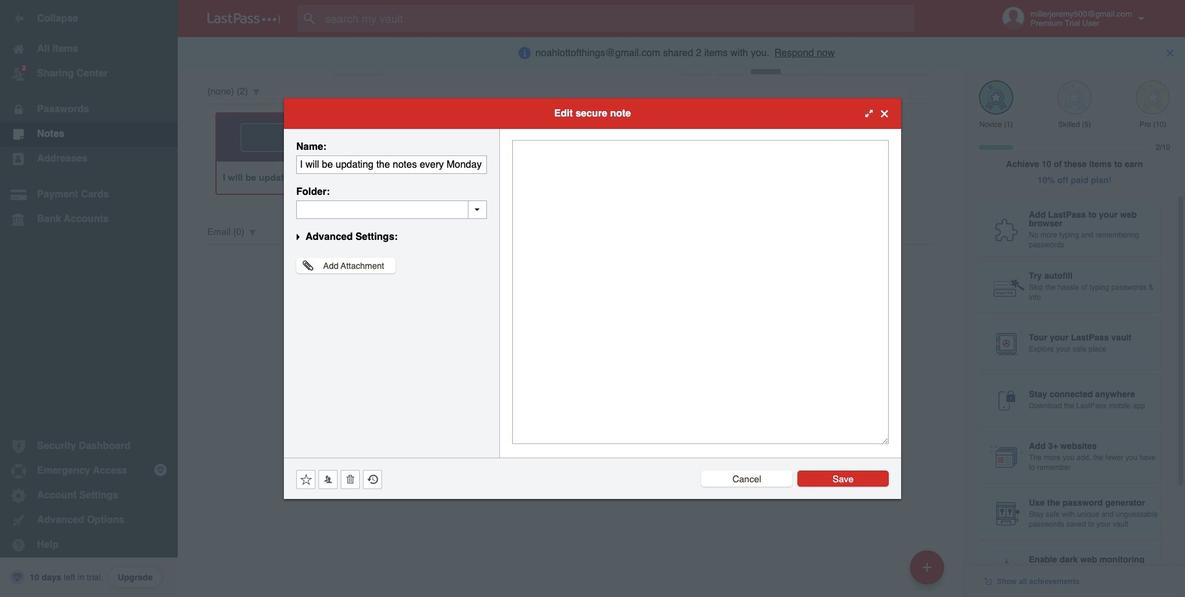 Task type: locate. For each thing, give the bounding box(es) containing it.
dialog
[[284, 98, 902, 500]]

None text field
[[513, 140, 889, 445], [296, 156, 487, 174], [296, 201, 487, 219], [513, 140, 889, 445], [296, 156, 487, 174], [296, 201, 487, 219]]

new item navigation
[[906, 547, 952, 598]]

lastpass image
[[208, 13, 280, 24]]



Task type: describe. For each thing, give the bounding box(es) containing it.
main navigation navigation
[[0, 0, 178, 598]]

new item image
[[923, 564, 932, 572]]

vault options navigation
[[178, 37, 965, 74]]

search my vault text field
[[298, 5, 939, 32]]

Search search field
[[298, 5, 939, 32]]



